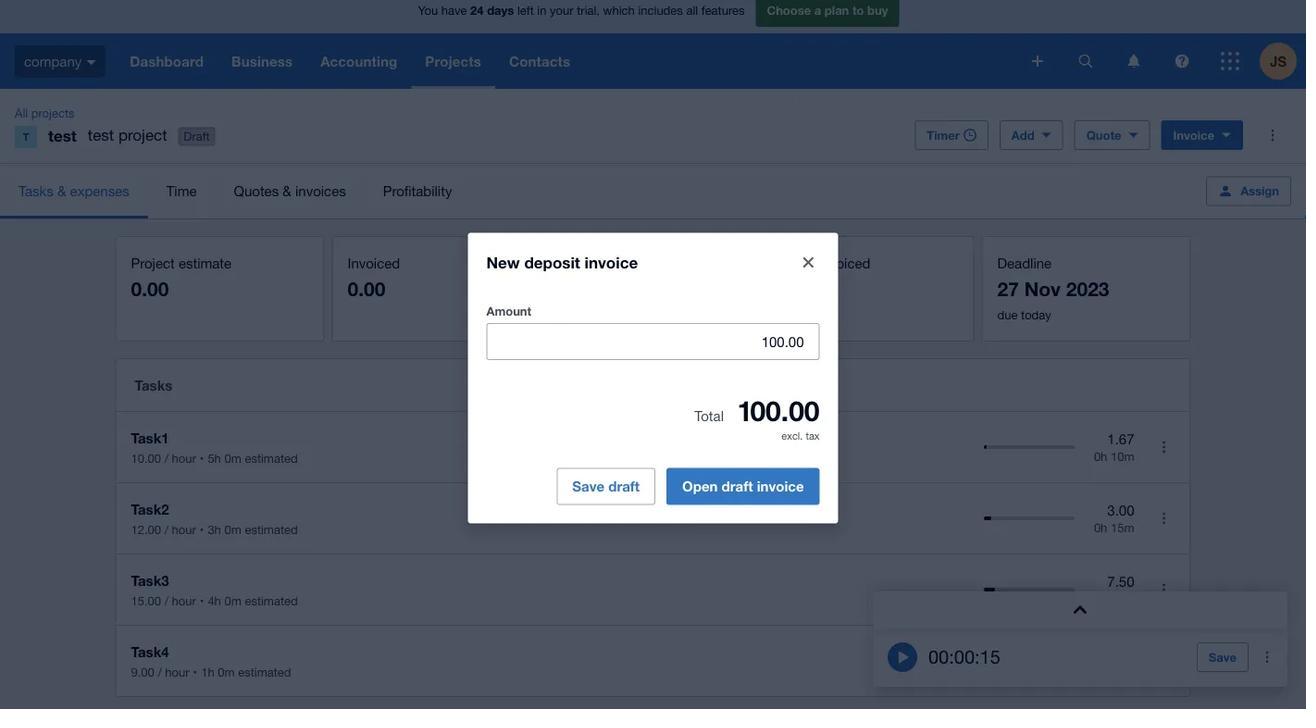 Task type: vqa. For each thing, say whether or not it's contained in the screenshot.
rightmost Date
no



Task type: describe. For each thing, give the bounding box(es) containing it.
save draft
[[573, 478, 640, 495]]

test project
[[88, 126, 167, 144]]

estimate
[[179, 255, 232, 271]]

3.00
[[1108, 503, 1135, 519]]

choose
[[767, 3, 812, 17]]

a
[[815, 3, 822, 17]]

quote button
[[1075, 120, 1151, 150]]

save for save
[[1209, 650, 1237, 665]]

quote
[[1087, 128, 1122, 142]]

& for time & expenses 67.17
[[599, 255, 608, 271]]

task3
[[131, 572, 169, 589]]

1 horizontal spatial svg image
[[1176, 54, 1190, 68]]

deadline
[[998, 255, 1052, 271]]

js
[[1271, 53, 1287, 69]]

task2 12.00 / hour • 3h 0m estimated
[[131, 501, 298, 537]]

tasks for tasks & expenses
[[19, 183, 54, 199]]

add button
[[1000, 120, 1064, 150]]

9.00
[[131, 665, 154, 679]]

tasks & expenses link
[[0, 164, 148, 219]]

4h
[[208, 594, 221, 608]]

new
[[487, 253, 520, 272]]

project estimate 0.00
[[131, 255, 232, 301]]

expenses
[[70, 183, 129, 199]]

nov
[[1025, 277, 1061, 301]]

0m for task1
[[225, 451, 242, 465]]

svg image inside company popup button
[[86, 60, 96, 65]]

js banner
[[0, 0, 1307, 89]]

close image
[[803, 257, 815, 268]]

timer button
[[915, 120, 989, 150]]

draft for save
[[609, 478, 640, 495]]

• for task1
[[200, 451, 204, 465]]

task2
[[131, 501, 169, 518]]

• for task3
[[200, 594, 204, 608]]

tasks for tasks
[[135, 377, 173, 394]]

0.00 field
[[488, 324, 819, 359]]

profitability link
[[365, 164, 471, 219]]

expenses
[[611, 255, 672, 271]]

assign button
[[1207, 176, 1292, 206]]

projects
[[31, 106, 75, 120]]

you have 24 days left in your trial, which includes all features
[[418, 3, 745, 17]]

start timer image
[[888, 643, 918, 672]]

be
[[800, 255, 815, 271]]

15.00
[[131, 594, 161, 608]]

2023
[[1067, 277, 1110, 301]]

24
[[471, 3, 484, 17]]

features
[[702, 3, 745, 17]]

0h for task3
[[1095, 592, 1108, 606]]

& for quotes & invoices
[[283, 183, 292, 199]]

invoiced
[[348, 255, 400, 271]]

/ for task3
[[165, 594, 169, 608]]

all
[[687, 3, 699, 17]]

company button
[[0, 33, 116, 89]]

all projects
[[15, 106, 75, 120]]

estimated for task2
[[245, 522, 298, 537]]

all projects link
[[7, 104, 82, 122]]

close button
[[791, 244, 828, 281]]

hour for task2
[[172, 522, 196, 537]]

27
[[998, 277, 1020, 301]]

0h for task1
[[1095, 449, 1108, 463]]

which
[[604, 3, 635, 17]]

time for time & expenses 67.17
[[565, 255, 595, 271]]

to
[[853, 3, 865, 17]]

task1
[[131, 430, 169, 446]]

js button
[[1261, 33, 1307, 89]]

& for tasks & expenses
[[57, 183, 66, 199]]

100.00
[[739, 394, 820, 427]]

have
[[442, 3, 467, 17]]

0m for task2
[[225, 522, 242, 537]]

0m for task4
[[218, 665, 235, 679]]

excl.
[[782, 430, 803, 442]]

3.00 0h 15m
[[1095, 503, 1135, 535]]



Task type: locate. For each thing, give the bounding box(es) containing it.
choose a plan to buy
[[767, 3, 889, 17]]

estimated inside task2 12.00 / hour • 3h 0m estimated
[[245, 522, 298, 537]]

time down draft
[[166, 183, 197, 199]]

quotes & invoices link
[[215, 164, 365, 219]]

30m
[[1111, 592, 1135, 606]]

2 0.00 from the left
[[348, 277, 386, 301]]

/ right 10.00
[[165, 451, 169, 465]]

to
[[781, 255, 796, 271]]

0 vertical spatial save
[[573, 478, 605, 495]]

hour for task1
[[172, 451, 196, 465]]

draft right open
[[722, 478, 753, 495]]

hour for task3
[[172, 594, 196, 608]]

0 horizontal spatial svg image
[[1079, 54, 1093, 68]]

10m
[[1111, 449, 1135, 463]]

12.00
[[131, 522, 161, 537]]

0 horizontal spatial svg image
[[86, 60, 96, 65]]

invoiced 0.00
[[348, 255, 400, 301]]

0 horizontal spatial save
[[573, 478, 605, 495]]

• for task2
[[200, 522, 204, 537]]

invoice button
[[1162, 120, 1244, 150]]

invoice down excl.
[[757, 478, 804, 495]]

estimated for task3
[[245, 594, 298, 608]]

& right quotes
[[283, 183, 292, 199]]

tasks up task1
[[135, 377, 173, 394]]

1 horizontal spatial &
[[283, 183, 292, 199]]

estimated inside task4 9.00 / hour • 1h 0m estimated
[[238, 665, 291, 679]]

time up 67.17 at the left
[[565, 255, 595, 271]]

estimated right 1h
[[238, 665, 291, 679]]

task4 9.00 / hour • 1h 0m estimated
[[131, 644, 291, 679]]

2 horizontal spatial svg image
[[1129, 54, 1141, 68]]

0h inside 3.00 0h 15m
[[1095, 520, 1108, 535]]

0m inside task3 15.00 / hour • 4h 0m estimated
[[225, 594, 242, 608]]

task3 15.00 / hour • 4h 0m estimated
[[131, 572, 298, 608]]

open draft invoice button
[[667, 468, 820, 505]]

/ inside task2 12.00 / hour • 3h 0m estimated
[[165, 522, 169, 537]]

0m inside task1 10.00 / hour • 5h 0m estimated
[[225, 451, 242, 465]]

hour left 3h
[[172, 522, 196, 537]]

test down the projects
[[48, 126, 77, 144]]

/ for task1
[[165, 451, 169, 465]]

0h inside 1.67 0h 10m
[[1095, 449, 1108, 463]]

67.17
[[565, 277, 610, 301]]

quotes
[[234, 183, 279, 199]]

1.67
[[1108, 431, 1135, 448]]

1.67 0h 10m
[[1095, 431, 1135, 463]]

1 vertical spatial save
[[1209, 650, 1237, 665]]

hour inside task1 10.00 / hour • 5h 0m estimated
[[172, 451, 196, 465]]

time link
[[148, 164, 215, 219]]

save for save draft
[[573, 478, 605, 495]]

0m for task3
[[225, 594, 242, 608]]

open
[[683, 478, 718, 495]]

tasks
[[19, 183, 54, 199], [135, 377, 173, 394]]

estimated right 4h
[[245, 594, 298, 608]]

1 horizontal spatial svg image
[[1033, 56, 1044, 67]]

1 vertical spatial time
[[565, 255, 595, 271]]

draft for open
[[722, 478, 753, 495]]

1 horizontal spatial save
[[1209, 650, 1237, 665]]

deadline 27 nov 2023 due today
[[998, 255, 1110, 322]]

0m right 3h
[[225, 522, 242, 537]]

1 horizontal spatial 0.00
[[348, 277, 386, 301]]

test for test project
[[88, 126, 114, 144]]

in
[[538, 3, 547, 17]]

svg image up 'add' popup button at the top right of page
[[1033, 56, 1044, 67]]

test left "project"
[[88, 126, 114, 144]]

invoice for open draft invoice
[[757, 478, 804, 495]]

hour for task4
[[165, 665, 190, 679]]

0m right 4h
[[225, 594, 242, 608]]

• left 4h
[[200, 594, 204, 608]]

0h inside '7.50 0h 30m'
[[1095, 592, 1108, 606]]

0 horizontal spatial 0.00
[[131, 277, 169, 301]]

0 horizontal spatial &
[[57, 183, 66, 199]]

save button
[[1197, 643, 1249, 672]]

svg image right company
[[86, 60, 96, 65]]

& inside time & expenses 67.17
[[599, 255, 608, 271]]

• inside task1 10.00 / hour • 5h 0m estimated
[[200, 451, 204, 465]]

&
[[57, 183, 66, 199], [283, 183, 292, 199], [599, 255, 608, 271]]

svg image up quote
[[1079, 54, 1093, 68]]

project
[[131, 255, 175, 271]]

estimated for task4
[[238, 665, 291, 679]]

quotes & invoices
[[234, 183, 346, 199]]

2 horizontal spatial &
[[599, 255, 608, 271]]

due
[[998, 307, 1018, 322]]

hour left 5h
[[172, 451, 196, 465]]

1 0h from the top
[[1095, 449, 1108, 463]]

1 vertical spatial tasks
[[135, 377, 173, 394]]

0h left 30m
[[1095, 592, 1108, 606]]

new deposit invoice dialog
[[468, 233, 839, 524]]

timer
[[927, 128, 960, 142]]

company
[[24, 53, 82, 69]]

task4
[[131, 644, 169, 660]]

svg image
[[1129, 54, 1141, 68], [1033, 56, 1044, 67], [86, 60, 96, 65]]

hour
[[172, 451, 196, 465], [172, 522, 196, 537], [172, 594, 196, 608], [165, 665, 190, 679]]

add
[[1012, 128, 1035, 142]]

svg image left js
[[1222, 52, 1240, 70]]

• inside task2 12.00 / hour • 3h 0m estimated
[[200, 522, 204, 537]]

1 horizontal spatial test
[[88, 126, 114, 144]]

0m inside task2 12.00 / hour • 3h 0m estimated
[[225, 522, 242, 537]]

time inside 'time' link
[[166, 183, 197, 199]]

includes
[[639, 3, 683, 17]]

0h left the 10m
[[1095, 449, 1108, 463]]

svg image up invoice
[[1176, 54, 1190, 68]]

/ right '12.00'
[[165, 522, 169, 537]]

open draft invoice
[[683, 478, 804, 495]]

1 horizontal spatial invoice
[[757, 478, 804, 495]]

10.00
[[131, 451, 161, 465]]

hour left 1h
[[165, 665, 190, 679]]

days
[[487, 3, 514, 17]]

excl. tax
[[782, 430, 820, 442]]

estimated
[[245, 451, 298, 465], [245, 522, 298, 537], [245, 594, 298, 608], [238, 665, 291, 679]]

draft
[[184, 129, 210, 144]]

svg image up quote popup button
[[1129, 54, 1141, 68]]

tasks & expenses
[[19, 183, 129, 199]]

1 0.00 from the left
[[131, 277, 169, 301]]

1 test from the left
[[48, 126, 77, 144]]

estimated inside task3 15.00 / hour • 4h 0m estimated
[[245, 594, 298, 608]]

0m inside task4 9.00 / hour • 1h 0m estimated
[[218, 665, 235, 679]]

2 test from the left
[[88, 126, 114, 144]]

0 vertical spatial time
[[166, 183, 197, 199]]

test for test
[[48, 126, 77, 144]]

/ inside task3 15.00 / hour • 4h 0m estimated
[[165, 594, 169, 608]]

2 vertical spatial 0h
[[1095, 592, 1108, 606]]

& left 'expenses'
[[57, 183, 66, 199]]

1 vertical spatial 0h
[[1095, 520, 1108, 535]]

1 horizontal spatial time
[[565, 255, 595, 271]]

plan
[[825, 3, 850, 17]]

all
[[15, 106, 28, 120]]

time & expenses 67.17
[[565, 255, 672, 301]]

total
[[695, 407, 724, 424]]

profitability
[[383, 183, 452, 199]]

0.00 down the 'invoiced'
[[348, 277, 386, 301]]

0 horizontal spatial test
[[48, 126, 77, 144]]

project
[[118, 126, 167, 144]]

amount
[[487, 304, 532, 319]]

15m
[[1111, 520, 1135, 535]]

hour inside task2 12.00 / hour • 3h 0m estimated
[[172, 522, 196, 537]]

/ for task2
[[165, 522, 169, 537]]

1 horizontal spatial tasks
[[135, 377, 173, 394]]

0m right 5h
[[225, 451, 242, 465]]

0.00
[[131, 277, 169, 301], [348, 277, 386, 301]]

& up 67.17 at the left
[[599, 255, 608, 271]]

/ right "9.00"
[[158, 665, 162, 679]]

buy
[[868, 3, 889, 17]]

0h
[[1095, 449, 1108, 463], [1095, 520, 1108, 535], [1095, 592, 1108, 606]]

invoiced
[[819, 255, 871, 271]]

you
[[418, 3, 438, 17]]

/
[[165, 451, 169, 465], [165, 522, 169, 537], [165, 594, 169, 608], [158, 665, 162, 679]]

0h for task2
[[1095, 520, 1108, 535]]

•
[[200, 451, 204, 465], [200, 522, 204, 537], [200, 594, 204, 608], [193, 665, 197, 679]]

1 vertical spatial invoice
[[757, 478, 804, 495]]

estimated right 3h
[[245, 522, 298, 537]]

1 horizontal spatial draft
[[722, 478, 753, 495]]

t
[[23, 131, 29, 143]]

0 vertical spatial 0h
[[1095, 449, 1108, 463]]

7.50
[[1108, 574, 1135, 590]]

to be invoiced
[[781, 255, 871, 271]]

7.50 0h 30m
[[1095, 574, 1135, 606]]

2 0h from the top
[[1095, 520, 1108, 535]]

save inside new deposit invoice dialog
[[573, 478, 605, 495]]

/ inside task4 9.00 / hour • 1h 0m estimated
[[158, 665, 162, 679]]

/ right 15.00
[[165, 594, 169, 608]]

• left 5h
[[200, 451, 204, 465]]

• for task4
[[193, 665, 197, 679]]

0.00 down 'project'
[[131, 277, 169, 301]]

estimated inside task1 10.00 / hour • 5h 0m estimated
[[245, 451, 298, 465]]

2 horizontal spatial svg image
[[1222, 52, 1240, 70]]

/ inside task1 10.00 / hour • 5h 0m estimated
[[165, 451, 169, 465]]

hour inside task4 9.00 / hour • 1h 0m estimated
[[165, 665, 190, 679]]

1 draft from the left
[[609, 478, 640, 495]]

0 horizontal spatial invoice
[[585, 253, 638, 272]]

tasks down t
[[19, 183, 54, 199]]

0.00 inside project estimate 0.00
[[131, 277, 169, 301]]

your
[[550, 3, 574, 17]]

0 horizontal spatial tasks
[[19, 183, 54, 199]]

1h
[[201, 665, 215, 679]]

• inside task3 15.00 / hour • 4h 0m estimated
[[200, 594, 204, 608]]

0h left the 15m
[[1095, 520, 1108, 535]]

trial,
[[577, 3, 600, 17]]

test
[[48, 126, 77, 144], [88, 126, 114, 144]]

/ for task4
[[158, 665, 162, 679]]

• inside task4 9.00 / hour • 1h 0m estimated
[[193, 665, 197, 679]]

2 draft from the left
[[722, 478, 753, 495]]

0.00 inside invoiced 0.00
[[348, 277, 386, 301]]

0 horizontal spatial time
[[166, 183, 197, 199]]

save draft button
[[557, 468, 656, 505]]

00:00:15
[[929, 646, 1001, 668]]

invoice inside button
[[757, 478, 804, 495]]

• left 1h
[[193, 665, 197, 679]]

time inside time & expenses 67.17
[[565, 255, 595, 271]]

draft left open
[[609, 478, 640, 495]]

time for time
[[166, 183, 197, 199]]

hour inside task3 15.00 / hour • 4h 0m estimated
[[172, 594, 196, 608]]

0m
[[225, 451, 242, 465], [225, 522, 242, 537], [225, 594, 242, 608], [218, 665, 235, 679]]

new deposit invoice
[[487, 253, 638, 272]]

svg image
[[1222, 52, 1240, 70], [1079, 54, 1093, 68], [1176, 54, 1190, 68]]

0 vertical spatial invoice
[[585, 253, 638, 272]]

invoice up 67.17 at the left
[[585, 253, 638, 272]]

0 horizontal spatial draft
[[609, 478, 640, 495]]

estimated right 5h
[[245, 451, 298, 465]]

• left 3h
[[200, 522, 204, 537]]

tax
[[806, 430, 820, 442]]

today
[[1022, 307, 1052, 322]]

left
[[518, 3, 534, 17]]

0 vertical spatial tasks
[[19, 183, 54, 199]]

invoices
[[295, 183, 346, 199]]

5h
[[208, 451, 221, 465]]

deposit
[[525, 253, 581, 272]]

invoice for new deposit invoice
[[585, 253, 638, 272]]

invoice
[[1174, 128, 1215, 142]]

estimated for task1
[[245, 451, 298, 465]]

hour left 4h
[[172, 594, 196, 608]]

3 0h from the top
[[1095, 592, 1108, 606]]

0m right 1h
[[218, 665, 235, 679]]

invoice
[[585, 253, 638, 272], [757, 478, 804, 495]]



